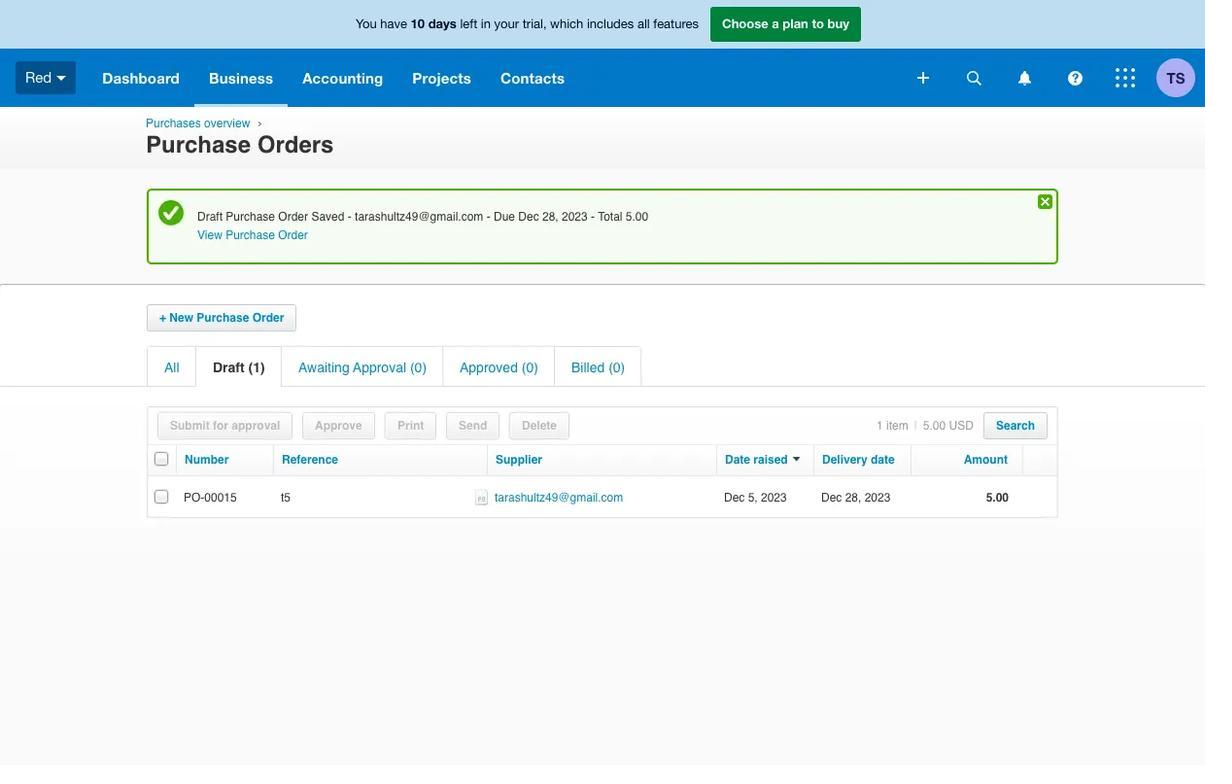 Task type: describe. For each thing, give the bounding box(es) containing it.
po-00015
[[184, 491, 237, 505]]

trial,
[[523, 17, 547, 31]]

draft purchase order saved - tarashultz49@gmail.com - due dec 28, 2023 - total 5.00 view purchase order
[[197, 210, 649, 243]]

left
[[460, 17, 478, 31]]

1 vertical spatial order
[[278, 229, 308, 243]]

purchase right new
[[197, 311, 249, 325]]

date
[[725, 453, 751, 467]]

0 horizontal spatial svg image
[[918, 72, 930, 84]]

dec 28, 2023
[[822, 491, 891, 505]]

accounting
[[303, 69, 383, 87]]

draft (1) button
[[213, 360, 265, 375]]

dashboard link
[[88, 49, 194, 107]]

1 horizontal spatial svg image
[[1019, 70, 1031, 85]]

send button
[[459, 419, 487, 432]]

2023 inside draft purchase order saved - tarashultz49@gmail.com - due dec 28, 2023 - total 5.00 view purchase order
[[562, 210, 588, 224]]

supplier link
[[496, 453, 543, 467]]

number
[[185, 453, 229, 467]]

tarashultz49@gmail.com inside draft purchase order saved - tarashultz49@gmail.com - due dec 28, 2023 - total 5.00 view purchase order
[[355, 210, 484, 224]]

supplier
[[496, 453, 543, 467]]

delivery date link
[[823, 453, 895, 467]]

|
[[915, 419, 918, 432]]

draft for draft purchase order saved - tarashultz49@gmail.com - due dec 28, 2023 - total 5.00 view purchase order
[[197, 210, 223, 224]]

submit for approval button
[[170, 419, 280, 432]]

purchases overview
[[146, 117, 250, 130]]

delete button
[[522, 419, 557, 432]]

po-
[[184, 491, 205, 505]]

+
[[159, 311, 166, 325]]

view purchase order link
[[197, 229, 308, 243]]

contacts
[[501, 69, 565, 87]]

delivery date
[[823, 453, 895, 467]]

0 vertical spatial order
[[278, 210, 308, 224]]

1 item | 5.00 usd
[[877, 419, 974, 432]]

2 vertical spatial order
[[253, 311, 284, 325]]

date
[[871, 453, 895, 467]]

2 horizontal spatial svg image
[[1068, 70, 1083, 85]]

business
[[209, 69, 273, 87]]

28, inside draft purchase order saved - tarashultz49@gmail.com - due dec 28, 2023 - total 5.00 view purchase order
[[543, 210, 559, 224]]

draft (1)
[[213, 360, 265, 375]]

(1)
[[248, 360, 265, 375]]

5.00 inside draft purchase order saved - tarashultz49@gmail.com - due dec 28, 2023 - total 5.00 view purchase order
[[626, 210, 649, 224]]

projects button
[[398, 49, 486, 107]]

a
[[772, 16, 780, 31]]

approval
[[353, 360, 407, 375]]

submit
[[170, 419, 210, 432]]

approved
[[460, 360, 518, 375]]

dec inside draft purchase order saved - tarashultz49@gmail.com - due dec 28, 2023 - total 5.00 view purchase order
[[519, 210, 539, 224]]

date raised link
[[725, 453, 788, 467]]

saved
[[312, 210, 345, 224]]

purchase orders
[[146, 131, 334, 159]]

+ new purchase order button
[[159, 311, 284, 325]]

print
[[398, 419, 424, 432]]

1 horizontal spatial 28,
[[846, 491, 862, 505]]

print button
[[398, 419, 424, 432]]

amount link
[[964, 453, 1008, 467]]

00015
[[205, 491, 237, 505]]

number link
[[185, 453, 229, 467]]

1 - from the left
[[348, 210, 352, 224]]

projects
[[413, 69, 472, 87]]

2 horizontal spatial 5.00
[[987, 491, 1009, 505]]

orders
[[257, 131, 334, 159]]

1
[[877, 419, 884, 432]]

you
[[356, 17, 377, 31]]

banner containing ts
[[0, 0, 1206, 107]]

2023 for dec 28, 2023
[[865, 491, 891, 505]]

all button
[[164, 360, 179, 375]]

item
[[887, 419, 909, 432]]

buy
[[828, 16, 850, 31]]

1 vertical spatial tarashultz49@gmail.com
[[495, 491, 624, 505]]

10
[[411, 16, 425, 31]]

t5
[[281, 491, 291, 505]]

overview
[[204, 117, 250, 130]]

dashboard
[[102, 69, 180, 87]]

2 - from the left
[[487, 210, 491, 224]]

(0) for billed (0)
[[609, 360, 625, 375]]

in
[[481, 17, 491, 31]]

5,
[[748, 491, 758, 505]]



Task type: locate. For each thing, give the bounding box(es) containing it.
dec
[[519, 210, 539, 224], [724, 491, 745, 505], [822, 491, 842, 505]]

0 horizontal spatial 5.00
[[626, 210, 649, 224]]

approval
[[232, 419, 280, 432]]

to
[[812, 16, 825, 31]]

delete
[[522, 419, 557, 432]]

5.00 down amount
[[987, 491, 1009, 505]]

red
[[25, 69, 52, 85]]

svg image
[[1019, 70, 1031, 85], [1068, 70, 1083, 85], [57, 76, 66, 80]]

send
[[459, 419, 487, 432]]

ts button
[[1157, 49, 1206, 107]]

purchases overview link
[[146, 117, 250, 130]]

5.00
[[626, 210, 649, 224], [924, 419, 946, 432], [987, 491, 1009, 505]]

2023 down date
[[865, 491, 891, 505]]

draft left "(1)" at the left of the page
[[213, 360, 245, 375]]

2 horizontal spatial 2023
[[865, 491, 891, 505]]

awaiting approval (0)
[[299, 360, 427, 375]]

all
[[638, 17, 650, 31]]

purchases
[[146, 117, 201, 130]]

amount
[[964, 453, 1008, 467]]

(0)
[[410, 360, 427, 375], [522, 360, 539, 375], [609, 360, 625, 375]]

awaiting
[[299, 360, 350, 375]]

search button
[[997, 419, 1036, 432]]

tarashultz49@gmail.com left due in the left top of the page
[[355, 210, 484, 224]]

days
[[428, 16, 457, 31]]

ts
[[1167, 69, 1186, 86]]

2 horizontal spatial (0)
[[609, 360, 625, 375]]

dec 5, 2023
[[724, 491, 787, 505]]

red button
[[0, 49, 88, 107]]

0 vertical spatial tarashultz49@gmail.com
[[355, 210, 484, 224]]

dec down the delivery
[[822, 491, 842, 505]]

1 vertical spatial 5.00
[[924, 419, 946, 432]]

usd
[[950, 419, 974, 432]]

approved (0) button
[[460, 360, 539, 375]]

for
[[213, 419, 229, 432]]

28, right due in the left top of the page
[[543, 210, 559, 224]]

purchase
[[146, 131, 251, 159], [226, 210, 275, 224], [226, 229, 275, 243], [197, 311, 249, 325]]

reference link
[[282, 453, 338, 467]]

raised
[[754, 453, 788, 467]]

2 horizontal spatial svg image
[[1116, 68, 1136, 88]]

dec left the 5, on the right bottom of page
[[724, 491, 745, 505]]

2023 left total
[[562, 210, 588, 224]]

due
[[494, 210, 515, 224]]

approved (0)
[[460, 360, 539, 375]]

order left the saved
[[278, 210, 308, 224]]

draft
[[197, 210, 223, 224], [213, 360, 245, 375]]

5.00 right |
[[924, 419, 946, 432]]

1 horizontal spatial 2023
[[761, 491, 787, 505]]

0 horizontal spatial 28,
[[543, 210, 559, 224]]

1 horizontal spatial dec
[[724, 491, 745, 505]]

3 (0) from the left
[[609, 360, 625, 375]]

1 horizontal spatial svg image
[[967, 70, 982, 85]]

total
[[598, 210, 623, 224]]

1 horizontal spatial -
[[487, 210, 491, 224]]

1 horizontal spatial tarashultz49@gmail.com
[[495, 491, 624, 505]]

tarashultz49@gmail.com link
[[495, 491, 624, 505]]

2 (0) from the left
[[522, 360, 539, 375]]

have
[[380, 17, 407, 31]]

0 vertical spatial draft
[[197, 210, 223, 224]]

search
[[997, 419, 1036, 432]]

order right view
[[278, 229, 308, 243]]

- right the saved
[[348, 210, 352, 224]]

draft up view
[[197, 210, 223, 224]]

3 - from the left
[[591, 210, 595, 224]]

accounting button
[[288, 49, 398, 107]]

billed (0)
[[572, 360, 625, 375]]

includes
[[587, 17, 634, 31]]

2 horizontal spatial dec
[[822, 491, 842, 505]]

draft inside draft purchase order saved - tarashultz49@gmail.com - due dec 28, 2023 - total 5.00 view purchase order
[[197, 210, 223, 224]]

banner
[[0, 0, 1206, 107]]

order up "(1)" at the left of the page
[[253, 311, 284, 325]]

delivery
[[823, 453, 868, 467]]

2 vertical spatial 5.00
[[987, 491, 1009, 505]]

dec for dec 28, 2023
[[822, 491, 842, 505]]

1 horizontal spatial 5.00
[[924, 419, 946, 432]]

28, down delivery date
[[846, 491, 862, 505]]

all
[[164, 360, 179, 375]]

features
[[654, 17, 699, 31]]

2023 right the 5, on the right bottom of page
[[761, 491, 787, 505]]

- left due in the left top of the page
[[487, 210, 491, 224]]

- left total
[[591, 210, 595, 224]]

0 horizontal spatial 2023
[[562, 210, 588, 224]]

which
[[550, 17, 584, 31]]

2023
[[562, 210, 588, 224], [761, 491, 787, 505], [865, 491, 891, 505]]

(0) right billed
[[609, 360, 625, 375]]

-
[[348, 210, 352, 224], [487, 210, 491, 224], [591, 210, 595, 224]]

billed
[[572, 360, 605, 375]]

0 horizontal spatial svg image
[[57, 76, 66, 80]]

tarashultz49@gmail.com down the supplier
[[495, 491, 624, 505]]

new
[[170, 311, 194, 325]]

approve button
[[315, 419, 362, 432]]

your
[[495, 17, 519, 31]]

1 vertical spatial draft
[[213, 360, 245, 375]]

draft for draft (1)
[[213, 360, 245, 375]]

5.00 right total
[[626, 210, 649, 224]]

approve
[[315, 419, 362, 432]]

1 (0) from the left
[[410, 360, 427, 375]]

0 horizontal spatial -
[[348, 210, 352, 224]]

you have 10 days left in your trial, which includes all features
[[356, 16, 699, 31]]

purchase right view
[[226, 229, 275, 243]]

28,
[[543, 210, 559, 224], [846, 491, 862, 505]]

purchase up view purchase order link
[[226, 210, 275, 224]]

(0) right approved
[[522, 360, 539, 375]]

purchase down purchases overview
[[146, 131, 251, 159]]

2 horizontal spatial -
[[591, 210, 595, 224]]

2023 for dec 5, 2023
[[761, 491, 787, 505]]

choose
[[722, 16, 769, 31]]

tarashultz49@gmail.com
[[355, 210, 484, 224], [495, 491, 624, 505]]

0 vertical spatial 5.00
[[626, 210, 649, 224]]

1 vertical spatial 28,
[[846, 491, 862, 505]]

+ new purchase order
[[159, 311, 284, 325]]

submit for approval
[[170, 419, 280, 432]]

business button
[[194, 49, 288, 107]]

reference
[[282, 453, 338, 467]]

billed (0) button
[[572, 360, 625, 375]]

svg image
[[1116, 68, 1136, 88], [967, 70, 982, 85], [918, 72, 930, 84]]

1 horizontal spatial (0)
[[522, 360, 539, 375]]

awaiting approval (0) button
[[299, 360, 427, 375]]

0 horizontal spatial dec
[[519, 210, 539, 224]]

svg image inside 'red' popup button
[[57, 76, 66, 80]]

choose a plan to buy
[[722, 16, 850, 31]]

(0) right 'approval'
[[410, 360, 427, 375]]

view
[[197, 229, 222, 243]]

0 vertical spatial 28,
[[543, 210, 559, 224]]

dec right due in the left top of the page
[[519, 210, 539, 224]]

date raised
[[725, 453, 788, 467]]

0 horizontal spatial tarashultz49@gmail.com
[[355, 210, 484, 224]]

dec for dec 5, 2023
[[724, 491, 745, 505]]

(0) for approved (0)
[[522, 360, 539, 375]]

0 horizontal spatial (0)
[[410, 360, 427, 375]]



Task type: vqa. For each thing, say whether or not it's contained in the screenshot.
SEARCH CLOSED PROJECTS search field
no



